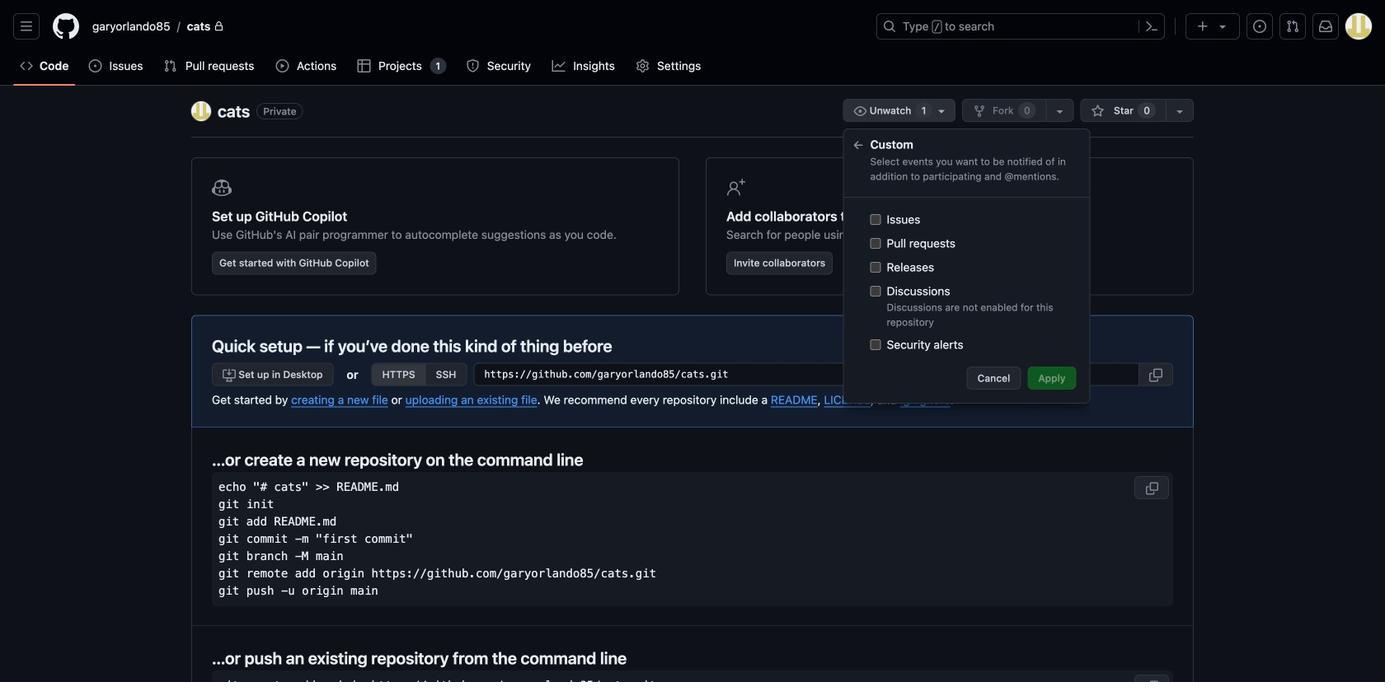 Task type: vqa. For each thing, say whether or not it's contained in the screenshot.
SHIELD Image
yes



Task type: locate. For each thing, give the bounding box(es) containing it.
issue opened image left git pull request image at the top right of the page
[[1253, 20, 1267, 33]]

gear image
[[636, 59, 649, 73]]

1 vertical spatial issue opened image
[[89, 59, 102, 73]]

lock image
[[214, 21, 224, 31]]

issue opened image
[[1253, 20, 1267, 33], [89, 59, 102, 73]]

shield image
[[466, 59, 479, 73]]

command palette image
[[1145, 20, 1158, 33]]

1 horizontal spatial issue opened image
[[1253, 20, 1267, 33]]

0 vertical spatial copy to clipboard image
[[1145, 482, 1158, 496]]

code image
[[20, 59, 33, 73]]

None checkbox
[[870, 214, 881, 225], [870, 238, 881, 249], [870, 262, 881, 273], [870, 340, 881, 350], [870, 214, 881, 225], [870, 238, 881, 249], [870, 262, 881, 273], [870, 340, 881, 350]]

custom dialog dialog
[[843, 122, 1090, 417]]

play image
[[276, 59, 289, 73]]

copilot image
[[212, 178, 232, 198]]

git pull request image
[[164, 59, 177, 73]]

0 vertical spatial issue opened image
[[1253, 20, 1267, 33]]

issue opened image for git pull request image at the top right of the page
[[1253, 20, 1267, 33]]

0 users starred this repository element
[[1138, 102, 1156, 119]]

list
[[86, 13, 867, 40]]

issue opened image right code icon
[[89, 59, 102, 73]]

Clone URL text field
[[474, 363, 1140, 386]]

1 vertical spatial copy to clipboard image
[[1145, 681, 1158, 683]]

graph image
[[552, 59, 565, 73]]

issue opened image for git pull request icon
[[89, 59, 102, 73]]

copy to clipboard image
[[1145, 482, 1158, 496], [1145, 681, 1158, 683]]

None checkbox
[[870, 286, 881, 297]]

0 horizontal spatial issue opened image
[[89, 59, 102, 73]]

homepage image
[[53, 13, 79, 40]]

see your forks of this repository image
[[1054, 105, 1067, 118]]

plus image
[[1196, 20, 1210, 33]]



Task type: describe. For each thing, give the bounding box(es) containing it.
1 copy to clipboard image from the top
[[1145, 482, 1158, 496]]

git pull request image
[[1286, 20, 1299, 33]]

triangle down image
[[1216, 20, 1229, 33]]

repo forked image
[[973, 105, 986, 118]]

owner avatar image
[[191, 101, 211, 121]]

desktop download image
[[223, 369, 236, 382]]

return to menu image
[[852, 139, 865, 152]]

none checkbox inside custom dialog dialog
[[870, 286, 881, 297]]

star image
[[1091, 105, 1105, 118]]

eye image
[[854, 105, 867, 118]]

2 copy to clipboard image from the top
[[1145, 681, 1158, 683]]

table image
[[358, 59, 371, 73]]

copy to clipboard image
[[1149, 369, 1163, 382]]

person add image
[[726, 178, 746, 198]]

notifications image
[[1319, 20, 1332, 33]]

add this repository to a list image
[[1173, 105, 1187, 118]]



